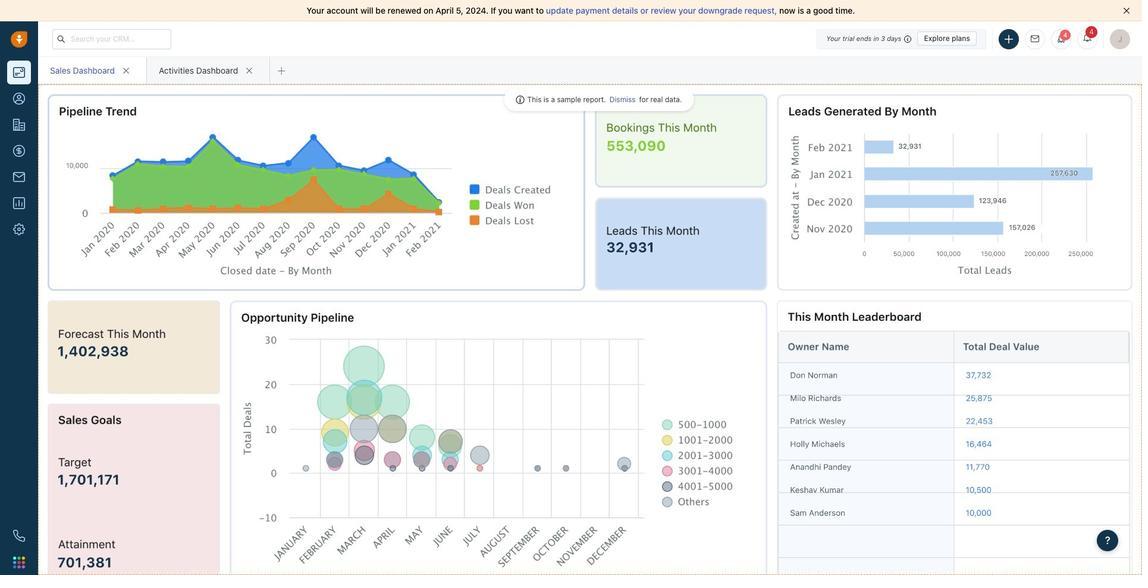 Task type: locate. For each thing, give the bounding box(es) containing it.
Search your CRM... text field
[[52, 29, 171, 49]]

close image
[[1123, 7, 1130, 14]]



Task type: describe. For each thing, give the bounding box(es) containing it.
phone element
[[7, 525, 31, 548]]

freshworks switcher image
[[13, 557, 25, 569]]

phone image
[[13, 531, 25, 543]]



Task type: vqa. For each thing, say whether or not it's contained in the screenshot.
style_myh0__iGZZd8UNMi IMAGE
no



